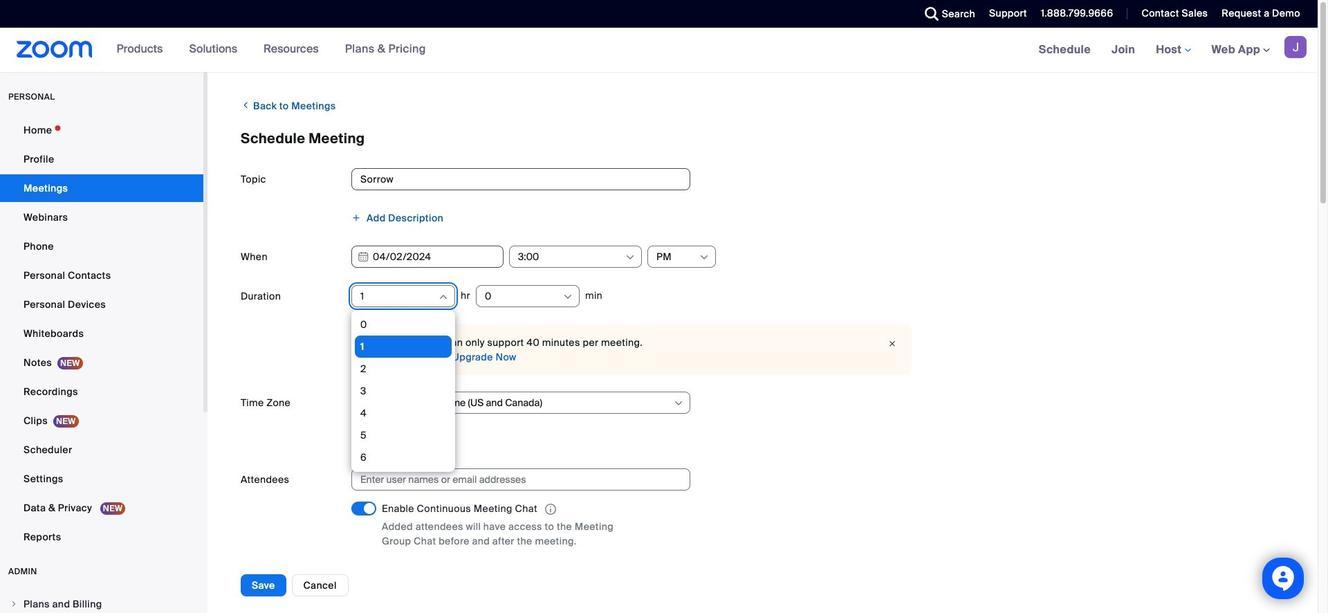 Task type: vqa. For each thing, say whether or not it's contained in the screenshot.
product information navigation
yes



Task type: locate. For each thing, give the bounding box(es) containing it.
close image
[[885, 337, 901, 351]]

profile picture image
[[1285, 36, 1307, 58]]

1 vertical spatial show options image
[[673, 398, 684, 409]]

personal menu menu
[[0, 116, 203, 552]]

Persistent Chat, enter email address,Enter user names or email addresses text field
[[361, 469, 669, 490]]

1 vertical spatial show options image
[[563, 291, 574, 302]]

list box
[[355, 314, 452, 613]]

show options image down select start time text field
[[563, 291, 574, 302]]

0 horizontal spatial show options image
[[563, 291, 574, 302]]

show options image right select start time text field
[[625, 252, 636, 263]]

choose date text field
[[352, 246, 504, 268]]

0 vertical spatial show options image
[[625, 252, 636, 263]]

right image
[[10, 600, 18, 608]]

show options image
[[699, 252, 710, 263], [673, 398, 684, 409]]

menu item
[[0, 591, 203, 613]]

0 horizontal spatial show options image
[[673, 398, 684, 409]]

application
[[382, 502, 645, 517]]

option group
[[352, 566, 1285, 588]]

show options image
[[625, 252, 636, 263], [563, 291, 574, 302]]

select time zone text field
[[361, 392, 673, 413]]

1 horizontal spatial show options image
[[699, 252, 710, 263]]

banner
[[0, 28, 1318, 73]]



Task type: describe. For each thing, give the bounding box(es) containing it.
learn more about enable continuous meeting chat image
[[541, 503, 561, 516]]

1 horizontal spatial show options image
[[625, 252, 636, 263]]

add image
[[352, 213, 361, 223]]

select start time text field
[[518, 246, 624, 267]]

product information navigation
[[106, 28, 437, 72]]

0 vertical spatial show options image
[[699, 252, 710, 263]]

zoom logo image
[[17, 41, 92, 58]]

left image
[[241, 98, 251, 112]]

My Meeting text field
[[352, 168, 691, 190]]

hide options image
[[438, 291, 449, 302]]

meetings navigation
[[1029, 28, 1318, 73]]



